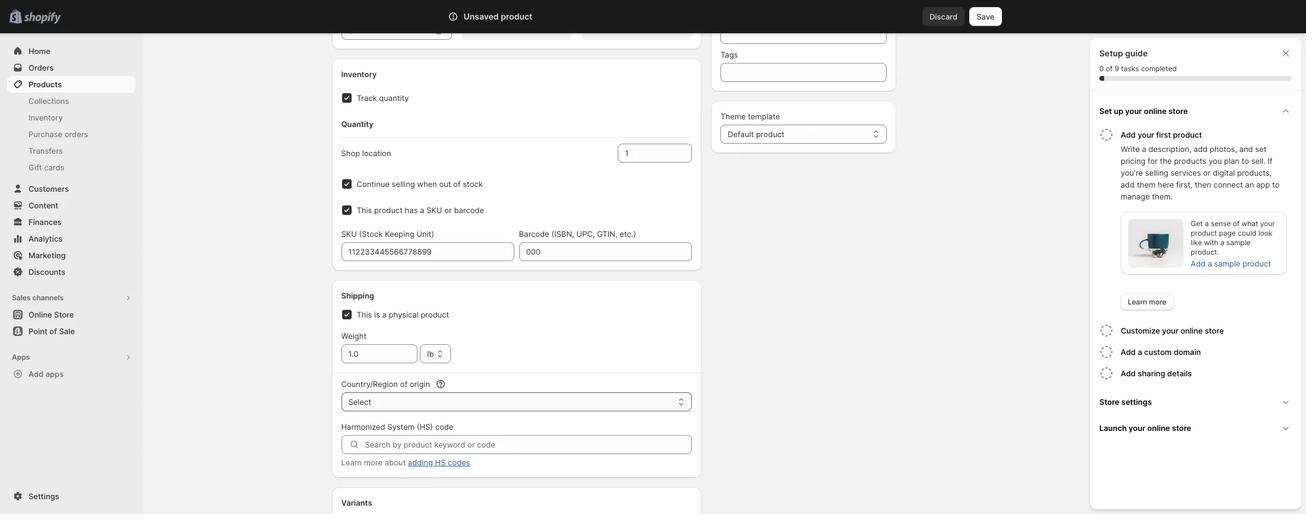 Task type: describe. For each thing, give the bounding box(es) containing it.
your for launch your online store
[[1129, 424, 1146, 433]]

learn more about adding hs codes
[[341, 458, 470, 468]]

point of sale
[[29, 327, 75, 336]]

purchase orders
[[29, 130, 88, 139]]

settings
[[29, 492, 59, 502]]

Collections text field
[[721, 25, 887, 44]]

has
[[405, 206, 418, 215]]

online store
[[29, 310, 74, 320]]

discard
[[930, 12, 958, 21]]

profit
[[462, 8, 481, 17]]

selling inside write a description, add photos, and set pricing for the products you plan to sell. if you're selling services or digital products, add them here first, then connect an app to manage them.
[[1146, 168, 1169, 178]]

location
[[362, 149, 391, 158]]

0 horizontal spatial store
[[54, 310, 74, 320]]

and
[[1240, 144, 1254, 154]]

discounts link
[[7, 264, 135, 280]]

apps
[[46, 370, 64, 379]]

country/region
[[341, 380, 398, 389]]

apps
[[12, 353, 30, 362]]

mark add sharing details as done image
[[1100, 367, 1114, 381]]

your inside get a sense of what your product page could look like with a sample product. add a sample product
[[1261, 219, 1276, 228]]

completed
[[1142, 64, 1177, 73]]

learn for learn more
[[1128, 298, 1148, 307]]

get a sense of what your product page could look like with a sample product. add a sample product
[[1191, 219, 1276, 269]]

of for 9
[[1106, 64, 1113, 73]]

with
[[1205, 238, 1219, 247]]

Cost per item text field
[[358, 21, 431, 40]]

a right get
[[1205, 219, 1209, 228]]

continue selling when out of stock
[[357, 179, 483, 189]]

add a sample product button
[[1184, 256, 1279, 272]]

pricing
[[1121, 156, 1146, 166]]

0 vertical spatial to
[[1242, 156, 1250, 166]]

discard button
[[923, 7, 965, 26]]

a right has
[[420, 206, 425, 215]]

about
[[385, 458, 406, 468]]

online for customize your online store
[[1181, 326, 1203, 336]]

store settings
[[1100, 398, 1152, 407]]

home
[[29, 46, 50, 56]]

content link
[[7, 197, 135, 214]]

gift cards
[[29, 163, 64, 172]]

SKU (Stock Keeping Unit) text field
[[341, 242, 515, 261]]

0 of 9 tasks completed
[[1100, 64, 1177, 73]]

description,
[[1149, 144, 1192, 154]]

more for learn more
[[1150, 298, 1167, 307]]

if
[[1268, 156, 1273, 166]]

launch
[[1100, 424, 1127, 433]]

barcode (isbn, upc, gtin, etc.)
[[519, 229, 636, 239]]

plan
[[1225, 156, 1240, 166]]

save
[[977, 12, 995, 21]]

harmonized
[[341, 423, 385, 432]]

get
[[1191, 219, 1203, 228]]

products
[[1175, 156, 1207, 166]]

product inside button
[[1174, 130, 1203, 140]]

unsaved
[[464, 11, 499, 21]]

a right is
[[382, 310, 387, 320]]

content
[[29, 201, 58, 210]]

quantity
[[379, 93, 409, 103]]

product right unsaved
[[501, 11, 533, 21]]

store for customize your online store
[[1206, 326, 1225, 336]]

mark customize your online store as done image
[[1100, 324, 1114, 338]]

them.
[[1153, 192, 1173, 201]]

a down product.
[[1208, 259, 1213, 269]]

add left apps
[[29, 370, 44, 379]]

a inside write a description, add photos, and set pricing for the products you plan to sell. if you're selling services or digital products, add them here first, then connect an app to manage them.
[[1143, 144, 1147, 154]]

of right out
[[453, 179, 461, 189]]

adding
[[408, 458, 433, 468]]

this is a physical product
[[357, 310, 449, 320]]

hs
[[435, 458, 446, 468]]

marketing link
[[7, 247, 135, 264]]

add inside get a sense of what your product page could look like with a sample product. add a sample product
[[1191, 259, 1206, 269]]

save button
[[970, 7, 1002, 26]]

product down look
[[1243, 259, 1272, 269]]

finances
[[29, 217, 62, 227]]

sales
[[12, 294, 31, 302]]

your right up
[[1126, 106, 1143, 116]]

this for this is a physical product
[[357, 310, 372, 320]]

product.
[[1191, 248, 1220, 257]]

launch your online store button
[[1095, 415, 1297, 442]]

settings
[[1122, 398, 1152, 407]]

digital
[[1214, 168, 1236, 178]]

customize your online store
[[1121, 326, 1225, 336]]

the
[[1161, 156, 1173, 166]]

a down page
[[1221, 238, 1225, 247]]

Harmonized System (HS) code text field
[[365, 436, 692, 455]]

you
[[1209, 156, 1223, 166]]

analytics link
[[7, 231, 135, 247]]

online
[[29, 310, 52, 320]]

customers
[[29, 184, 69, 194]]

when
[[417, 179, 437, 189]]

add your first product element
[[1098, 143, 1297, 311]]

mark add your first product as done image
[[1100, 128, 1114, 142]]

more for learn more about adding hs codes
[[364, 458, 383, 468]]

what
[[1242, 219, 1259, 228]]

shopify image
[[24, 12, 61, 24]]

product down template
[[756, 130, 785, 139]]

select
[[349, 398, 371, 407]]

apps button
[[7, 349, 135, 366]]

is
[[374, 310, 380, 320]]

this product has a sku or barcode
[[357, 206, 484, 215]]

set
[[1100, 106, 1112, 116]]

country/region of origin
[[341, 380, 430, 389]]

shop
[[341, 149, 360, 158]]

could
[[1239, 229, 1257, 238]]

adding hs codes link
[[408, 458, 470, 468]]

lb
[[427, 349, 434, 359]]

quantity
[[341, 119, 374, 129]]

store settings button
[[1095, 389, 1297, 415]]

here
[[1158, 180, 1175, 190]]



Task type: vqa. For each thing, say whether or not it's contained in the screenshot.
Country/Region
yes



Task type: locate. For each thing, give the bounding box(es) containing it.
Margin text field
[[582, 21, 692, 40]]

physical
[[389, 310, 419, 320]]

you're
[[1121, 168, 1144, 178]]

a left custom
[[1138, 348, 1143, 357]]

or left barcode
[[445, 206, 452, 215]]

codes
[[448, 458, 470, 468]]

like
[[1191, 238, 1203, 247]]

collections link
[[7, 93, 135, 109]]

sample
[[1227, 238, 1251, 247], [1215, 259, 1241, 269]]

store inside setup guide dialog
[[1100, 398, 1120, 407]]

1 horizontal spatial or
[[1204, 168, 1211, 178]]

add
[[1194, 144, 1208, 154], [1121, 180, 1135, 190]]

learn for learn more about adding hs codes
[[341, 458, 362, 468]]

store inside button
[[1206, 326, 1225, 336]]

inventory
[[341, 70, 377, 79], [29, 113, 63, 122]]

online inside 'button'
[[1148, 424, 1171, 433]]

1 vertical spatial selling
[[392, 179, 415, 189]]

orders
[[29, 63, 54, 72]]

2 vertical spatial store
[[1173, 424, 1192, 433]]

point of sale link
[[7, 323, 135, 340]]

barcode
[[519, 229, 550, 239]]

default product
[[728, 130, 785, 139]]

online down the settings
[[1148, 424, 1171, 433]]

Tags text field
[[721, 63, 887, 82]]

1 vertical spatial to
[[1273, 180, 1280, 190]]

0 horizontal spatial or
[[445, 206, 452, 215]]

custom
[[1145, 348, 1172, 357]]

of inside button
[[50, 327, 57, 336]]

1 vertical spatial store
[[1100, 398, 1120, 407]]

store for launch your online store
[[1173, 424, 1192, 433]]

add down product.
[[1191, 259, 1206, 269]]

this up (stock
[[357, 206, 372, 215]]

selling down for at the top right of the page
[[1146, 168, 1169, 178]]

0 horizontal spatial more
[[364, 458, 383, 468]]

online up add your first product
[[1145, 106, 1167, 116]]

1 vertical spatial online
[[1181, 326, 1203, 336]]

your for customize your online store
[[1163, 326, 1179, 336]]

learn down harmonized
[[341, 458, 362, 468]]

tasks
[[1122, 64, 1140, 73]]

setup guide dialog
[[1090, 38, 1302, 510]]

0 vertical spatial inventory
[[341, 70, 377, 79]]

1 vertical spatial inventory
[[29, 113, 63, 122]]

1 this from the top
[[357, 206, 372, 215]]

unsaved product
[[464, 11, 533, 21]]

keeping
[[385, 229, 415, 239]]

first,
[[1177, 180, 1193, 190]]

of left sale
[[50, 327, 57, 336]]

your for add your first product
[[1138, 130, 1155, 140]]

track
[[357, 93, 377, 103]]

store down store settings button
[[1173, 424, 1192, 433]]

theme template
[[721, 112, 780, 121]]

an
[[1246, 180, 1255, 190]]

online inside button
[[1181, 326, 1203, 336]]

0
[[1100, 64, 1104, 73]]

home link
[[7, 43, 135, 59]]

more up the customize your online store in the bottom right of the page
[[1150, 298, 1167, 307]]

sales channels button
[[7, 290, 135, 307]]

track quantity
[[357, 93, 409, 103]]

more left "about"
[[364, 458, 383, 468]]

product left has
[[374, 206, 403, 215]]

add apps
[[29, 370, 64, 379]]

sku left (stock
[[341, 229, 357, 239]]

1 horizontal spatial to
[[1273, 180, 1280, 190]]

search
[[501, 12, 526, 21]]

1 vertical spatial sample
[[1215, 259, 1241, 269]]

1 horizontal spatial sku
[[427, 206, 442, 215]]

to right app
[[1273, 180, 1280, 190]]

0 horizontal spatial selling
[[392, 179, 415, 189]]

1 horizontal spatial add
[[1194, 144, 1208, 154]]

etc.)
[[620, 229, 636, 239]]

first
[[1157, 130, 1172, 140]]

store up launch
[[1100, 398, 1120, 407]]

orders link
[[7, 59, 135, 76]]

look
[[1259, 229, 1273, 238]]

inventory up track
[[341, 70, 377, 79]]

Profit text field
[[462, 21, 572, 40]]

of for sale
[[50, 327, 57, 336]]

products
[[29, 80, 62, 89]]

to down and
[[1242, 156, 1250, 166]]

add a custom domain button
[[1121, 342, 1297, 363]]

products,
[[1238, 168, 1272, 178]]

collections
[[29, 96, 69, 106]]

online up domain
[[1181, 326, 1203, 336]]

1 vertical spatial more
[[364, 458, 383, 468]]

out
[[439, 179, 451, 189]]

mark add a custom domain as done image
[[1100, 345, 1114, 360]]

tags
[[721, 50, 738, 59]]

add for custom
[[1121, 348, 1136, 357]]

1 horizontal spatial learn
[[1128, 298, 1148, 307]]

1 horizontal spatial store
[[1100, 398, 1120, 407]]

1 vertical spatial this
[[357, 310, 372, 320]]

product up description,
[[1174, 130, 1203, 140]]

unit)
[[417, 229, 434, 239]]

online store button
[[0, 307, 143, 323]]

store inside button
[[1169, 106, 1188, 116]]

of inside get a sense of what your product page could look like with a sample product. add a sample product
[[1233, 219, 1240, 228]]

(isbn,
[[552, 229, 575, 239]]

0 horizontal spatial learn
[[341, 458, 362, 468]]

of left 9
[[1106, 64, 1113, 73]]

finances link
[[7, 214, 135, 231]]

1 vertical spatial add
[[1121, 180, 1135, 190]]

1 horizontal spatial inventory
[[341, 70, 377, 79]]

stock
[[463, 179, 483, 189]]

store up add a custom domain button
[[1206, 326, 1225, 336]]

write a description, add photos, and set pricing for the products you plan to sell. if you're selling services or digital products, add them here first, then connect an app to manage them.
[[1121, 144, 1280, 201]]

learn inside add your first product element
[[1128, 298, 1148, 307]]

orders
[[65, 130, 88, 139]]

weight
[[341, 332, 367, 341]]

set
[[1256, 144, 1267, 154]]

add down you're
[[1121, 180, 1135, 190]]

add for first
[[1121, 130, 1136, 140]]

page
[[1220, 229, 1237, 238]]

0 vertical spatial this
[[357, 206, 372, 215]]

settings link
[[7, 488, 135, 505]]

2 vertical spatial online
[[1148, 424, 1171, 433]]

0 vertical spatial online
[[1145, 106, 1167, 116]]

connect
[[1214, 180, 1244, 190]]

sample down product.
[[1215, 259, 1241, 269]]

1 horizontal spatial selling
[[1146, 168, 1169, 178]]

gift cards link
[[7, 159, 135, 176]]

code
[[435, 423, 454, 432]]

products link
[[7, 76, 135, 93]]

selling left 'when'
[[392, 179, 415, 189]]

learn up customize
[[1128, 298, 1148, 307]]

store inside 'button'
[[1173, 424, 1192, 433]]

this left is
[[357, 310, 372, 320]]

add right the mark add sharing details as done image
[[1121, 369, 1136, 379]]

inventory up the purchase
[[29, 113, 63, 122]]

of for origin
[[400, 380, 408, 389]]

add for details
[[1121, 369, 1136, 379]]

1 vertical spatial store
[[1206, 326, 1225, 336]]

learn more
[[1128, 298, 1167, 307]]

2 this from the top
[[357, 310, 372, 320]]

online for launch your online store
[[1148, 424, 1171, 433]]

your right launch
[[1129, 424, 1146, 433]]

1 vertical spatial or
[[445, 206, 452, 215]]

0 horizontal spatial sku
[[341, 229, 357, 239]]

0 horizontal spatial add
[[1121, 180, 1135, 190]]

0 vertical spatial add
[[1194, 144, 1208, 154]]

add right mark add a custom domain as done image
[[1121, 348, 1136, 357]]

upc,
[[577, 229, 595, 239]]

a right write
[[1143, 144, 1147, 154]]

continue
[[357, 179, 390, 189]]

(stock
[[359, 229, 383, 239]]

add your first product button
[[1121, 124, 1297, 143]]

product down get
[[1191, 229, 1218, 238]]

1 vertical spatial learn
[[341, 458, 362, 468]]

store up sale
[[54, 310, 74, 320]]

0 vertical spatial sku
[[427, 206, 442, 215]]

0 horizontal spatial inventory
[[29, 113, 63, 122]]

origin
[[410, 380, 430, 389]]

sense
[[1211, 219, 1231, 228]]

1 horizontal spatial more
[[1150, 298, 1167, 307]]

or inside write a description, add photos, and set pricing for the products you plan to sell. if you're selling services or digital products, add them here first, then connect an app to manage them.
[[1204, 168, 1211, 178]]

0 vertical spatial store
[[54, 310, 74, 320]]

setup
[[1100, 48, 1124, 58]]

customize
[[1121, 326, 1161, 336]]

learn more link
[[1121, 294, 1174, 311]]

9
[[1115, 64, 1120, 73]]

online inside button
[[1145, 106, 1167, 116]]

search button
[[481, 7, 826, 26]]

your up add a custom domain
[[1163, 326, 1179, 336]]

product right physical
[[421, 310, 449, 320]]

0 vertical spatial sample
[[1227, 238, 1251, 247]]

sale
[[59, 327, 75, 336]]

0 vertical spatial or
[[1204, 168, 1211, 178]]

this for this product has a sku or barcode
[[357, 206, 372, 215]]

Weight text field
[[341, 345, 418, 364]]

add a custom domain
[[1121, 348, 1202, 357]]

0 vertical spatial more
[[1150, 298, 1167, 307]]

sku (stock keeping unit)
[[341, 229, 434, 239]]

your left first
[[1138, 130, 1155, 140]]

0 vertical spatial learn
[[1128, 298, 1148, 307]]

of left origin
[[400, 380, 408, 389]]

Barcode (ISBN, UPC, GTIN, etc.) text field
[[519, 242, 692, 261]]

sku right has
[[427, 206, 442, 215]]

sku
[[427, 206, 442, 215], [341, 229, 357, 239]]

sample down could at the top of the page
[[1227, 238, 1251, 247]]

your inside button
[[1163, 326, 1179, 336]]

your up look
[[1261, 219, 1276, 228]]

0 vertical spatial selling
[[1146, 168, 1169, 178]]

more inside learn more link
[[1150, 298, 1167, 307]]

add sharing details
[[1121, 369, 1193, 379]]

add up "products"
[[1194, 144, 1208, 154]]

0 vertical spatial store
[[1169, 106, 1188, 116]]

or up then
[[1204, 168, 1211, 178]]

store up first
[[1169, 106, 1188, 116]]

1 vertical spatial sku
[[341, 229, 357, 239]]

0 horizontal spatial to
[[1242, 156, 1250, 166]]

store
[[54, 310, 74, 320], [1100, 398, 1120, 407]]

a inside button
[[1138, 348, 1143, 357]]

your inside 'button'
[[1129, 424, 1146, 433]]

add sharing details button
[[1121, 363, 1297, 384]]

shipping
[[341, 291, 374, 301]]

add up write
[[1121, 130, 1136, 140]]

None number field
[[618, 144, 675, 163]]

of up page
[[1233, 219, 1240, 228]]

channels
[[32, 294, 64, 302]]

transfers
[[29, 146, 63, 156]]



